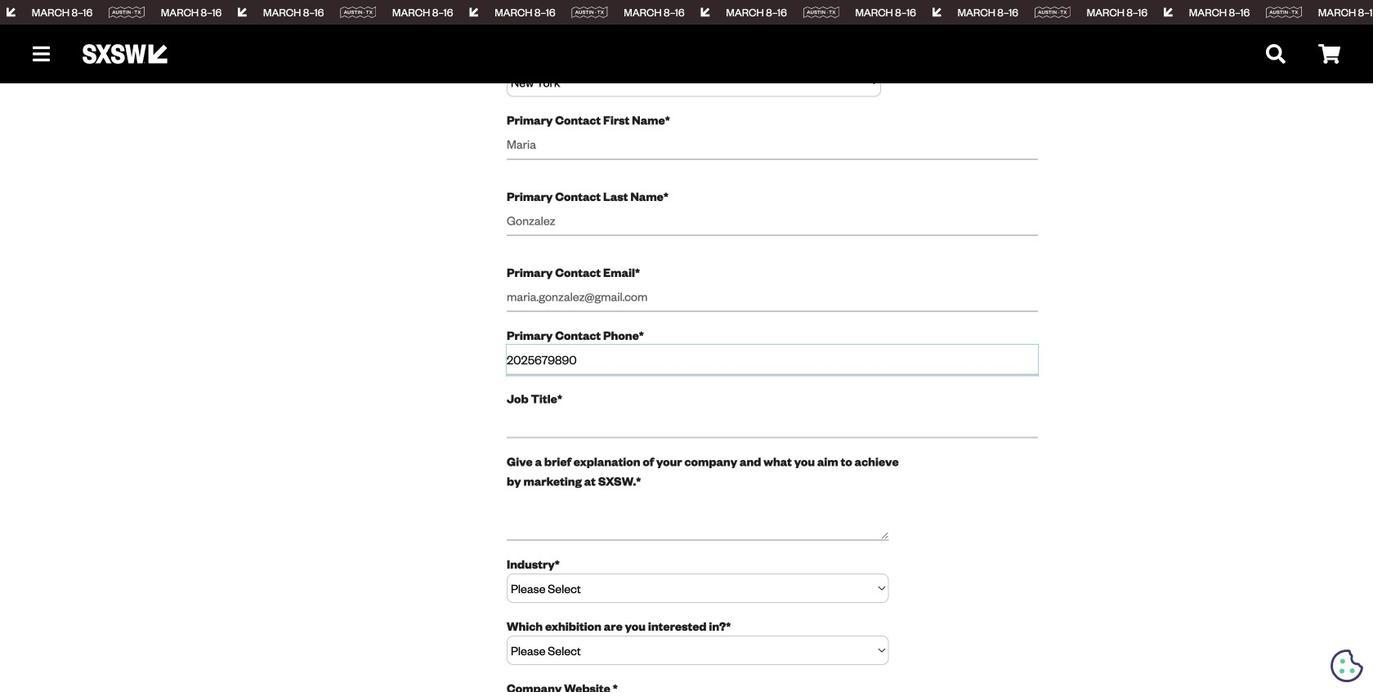 Task type: describe. For each thing, give the bounding box(es) containing it.
sxsw image
[[83, 44, 167, 64]]



Task type: locate. For each thing, give the bounding box(es) containing it.
None text field
[[507, 130, 1038, 160], [507, 345, 1038, 375], [507, 408, 1038, 439], [507, 130, 1038, 160], [507, 345, 1038, 375], [507, 408, 1038, 439]]

None email field
[[507, 282, 1038, 312]]

toggle site search image
[[1266, 44, 1286, 64]]

None text field
[[507, 206, 1038, 236], [507, 491, 889, 541], [507, 206, 1038, 236], [507, 491, 889, 541]]

toggle site navigation image
[[33, 44, 50, 64]]

cookie preferences image
[[1331, 650, 1363, 683]]

dialog
[[0, 0, 1373, 692]]



Task type: vqa. For each thing, say whether or not it's contained in the screenshot.
SXSW image
yes



